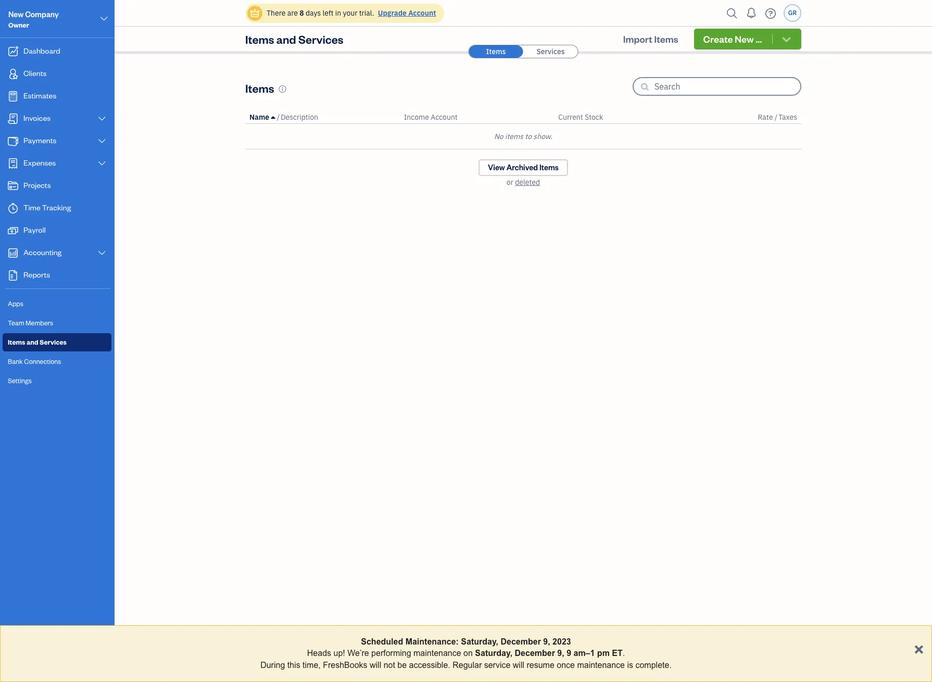 Task type: describe. For each thing, give the bounding box(es) containing it.
search image
[[724, 5, 741, 21]]

import items button
[[614, 29, 688, 50]]

heads
[[307, 650, 332, 658]]

1 vertical spatial services
[[537, 47, 565, 56]]

items inside button
[[655, 33, 679, 45]]

trial.
[[359, 8, 374, 18]]

up!
[[334, 650, 345, 658]]

caretup image
[[271, 113, 275, 121]]

and inside main element
[[27, 338, 38, 347]]

import items
[[624, 33, 679, 45]]

deleted
[[516, 178, 541, 187]]

new inside button
[[735, 33, 755, 45]]

estimates link
[[3, 86, 112, 107]]

no
[[495, 132, 504, 141]]

chart image
[[7, 248, 19, 259]]

bank
[[8, 358, 23, 366]]

expenses link
[[3, 153, 112, 175]]

accounting link
[[3, 243, 112, 264]]

apps link
[[3, 295, 112, 313]]

create
[[704, 33, 734, 45]]

archived
[[507, 163, 538, 173]]

×
[[915, 639, 925, 658]]

ss
[[842, 667, 850, 677]]

view archived items or deleted
[[488, 163, 559, 187]]

chevron large down image for payments
[[97, 137, 107, 145]]

time tracking
[[23, 203, 71, 213]]

0 vertical spatial maintenance
[[414, 650, 462, 658]]

2023
[[553, 638, 572, 647]]

client image
[[7, 69, 19, 79]]

services inside main element
[[40, 338, 67, 347]]

pm
[[598, 650, 610, 658]]

bank connections link
[[3, 353, 112, 371]]

company
[[25, 9, 59, 19]]

resume
[[527, 661, 555, 670]]

during
[[261, 661, 285, 670]]

internal
[[816, 627, 843, 636]]

reports
[[23, 270, 50, 280]]

on
[[464, 650, 473, 658]]

income account
[[404, 113, 458, 122]]

expenses
[[23, 158, 56, 168]]

connections
[[24, 358, 61, 366]]

hh
[[809, 667, 819, 677]]

settings link
[[3, 372, 112, 390]]

current stock link
[[559, 113, 604, 122]]

hh : mm : ss
[[809, 667, 850, 677]]

info image
[[279, 85, 287, 93]]

new inside new company owner
[[8, 9, 24, 19]]

payroll
[[23, 225, 46, 235]]

estimate image
[[7, 91, 19, 102]]

dashboard image
[[7, 46, 19, 57]]

tracking
[[42, 203, 71, 213]]

create new … button
[[695, 29, 802, 50]]

payroll link
[[3, 220, 112, 242]]

settings
[[8, 377, 32, 385]]

9
[[567, 650, 572, 658]]

expense image
[[7, 158, 19, 169]]

regular
[[453, 661, 482, 670]]

taxes
[[779, 113, 798, 122]]

Search text field
[[655, 78, 801, 95]]

items inside main element
[[8, 338, 25, 347]]

new company owner
[[8, 9, 59, 29]]

items and services inside main element
[[8, 338, 67, 347]]

days
[[306, 8, 321, 18]]

0 vertical spatial december
[[501, 638, 541, 647]]

show.
[[534, 132, 553, 141]]

payment image
[[7, 136, 19, 146]]

1 vertical spatial account
[[431, 113, 458, 122]]

× dialog
[[0, 626, 933, 683]]

8
[[300, 8, 304, 18]]

projects link
[[3, 176, 112, 197]]

…
[[756, 33, 763, 45]]

description
[[281, 113, 318, 122]]

view archived items link
[[479, 159, 569, 176]]

am–1
[[574, 650, 595, 658]]

accounting
[[23, 248, 62, 257]]

services link
[[524, 45, 578, 58]]

be
[[398, 661, 407, 670]]

performing
[[372, 650, 412, 658]]

dashboard link
[[3, 41, 112, 63]]

name link
[[250, 113, 277, 122]]

to
[[526, 132, 532, 141]]

scheduled
[[361, 638, 404, 647]]

mm
[[825, 667, 836, 677]]

upgrade
[[378, 8, 407, 18]]

1 horizontal spatial 9,
[[558, 650, 565, 658]]



Task type: locate. For each thing, give the bounding box(es) containing it.
freshbooks
[[323, 661, 368, 670]]

1 horizontal spatial items and services
[[245, 32, 344, 46]]

1 vertical spatial chevron large down image
[[97, 115, 107, 123]]

upgrade account link
[[376, 8, 436, 18]]

items and services
[[245, 32, 344, 46], [8, 338, 67, 347]]

/
[[277, 113, 280, 122], [775, 113, 778, 122]]

once
[[557, 661, 575, 670]]

chevron large down image inside the accounting link
[[97, 249, 107, 257]]

is
[[628, 661, 634, 670]]

0 vertical spatial and
[[277, 32, 296, 46]]

0 vertical spatial chevron large down image
[[99, 13, 109, 25]]

.
[[623, 650, 626, 658]]

will
[[370, 661, 382, 670], [513, 661, 525, 670]]

gr button
[[784, 4, 802, 22]]

no items to show.
[[495, 132, 553, 141]]

projects
[[23, 180, 51, 190]]

1 vertical spatial and
[[27, 338, 38, 347]]

saturday, up service
[[476, 650, 513, 658]]

new
[[8, 9, 24, 19], [735, 33, 755, 45]]

1 horizontal spatial new
[[735, 33, 755, 45]]

/ right caretup image
[[277, 113, 280, 122]]

are
[[288, 8, 298, 18]]

items link
[[469, 45, 524, 58]]

items inside 'view archived items or deleted'
[[540, 163, 559, 173]]

will left "not"
[[370, 661, 382, 670]]

maintenance:
[[406, 638, 459, 647]]

2 / from the left
[[775, 113, 778, 122]]

team
[[8, 319, 24, 327]]

0 horizontal spatial /
[[277, 113, 280, 122]]

owner
[[8, 21, 29, 29]]

we're
[[348, 650, 369, 658]]

report image
[[7, 271, 19, 281]]

2 vertical spatial chevron large down image
[[97, 137, 107, 145]]

service
[[485, 661, 511, 670]]

import
[[624, 33, 653, 45]]

new left …
[[735, 33, 755, 45]]

account
[[409, 8, 436, 18], [431, 113, 458, 122]]

0 horizontal spatial and
[[27, 338, 38, 347]]

1 vertical spatial new
[[735, 33, 755, 45]]

project image
[[7, 181, 19, 191]]

2 will from the left
[[513, 661, 525, 670]]

current stock
[[559, 113, 604, 122]]

and down are at the top left of the page
[[277, 32, 296, 46]]

stock
[[585, 113, 604, 122]]

left
[[323, 8, 334, 18]]

chevron large down image for expenses
[[97, 159, 107, 168]]

time
[[23, 203, 41, 213]]

go to help image
[[763, 5, 780, 21]]

2 vertical spatial services
[[40, 338, 67, 347]]

× button
[[915, 639, 925, 658]]

crown image
[[250, 8, 261, 19]]

will right service
[[513, 661, 525, 670]]

1 vertical spatial december
[[515, 650, 556, 658]]

there
[[267, 8, 286, 18]]

account right upgrade
[[409, 8, 436, 18]]

0 horizontal spatial new
[[8, 9, 24, 19]]

rate / taxes
[[759, 113, 798, 122]]

there are 8 days left in your trial. upgrade account
[[267, 8, 436, 18]]

2 horizontal spatial services
[[537, 47, 565, 56]]

chevrondown image
[[781, 34, 793, 44]]

expand timer details image
[[765, 626, 775, 638]]

maintenance down pm
[[578, 661, 625, 670]]

new up owner
[[8, 9, 24, 19]]

0 horizontal spatial :
[[821, 667, 823, 677]]

0 horizontal spatial services
[[40, 338, 67, 347]]

/ right rate
[[775, 113, 778, 122]]

payments
[[23, 136, 57, 145]]

and down "team members"
[[27, 338, 38, 347]]

payments link
[[3, 131, 112, 152]]

2 : from the left
[[838, 667, 840, 677]]

chevron large down image inside the expenses link
[[97, 159, 107, 168]]

notifications image
[[744, 3, 760, 23]]

0 vertical spatial services
[[299, 32, 344, 46]]

deleted link
[[516, 178, 541, 187]]

chevron large down image for invoices
[[97, 115, 107, 123]]

time tracking link
[[3, 198, 112, 219]]

items and services down are at the top left of the page
[[245, 32, 344, 46]]

services
[[299, 32, 344, 46], [537, 47, 565, 56], [40, 338, 67, 347]]

apps
[[8, 300, 23, 308]]

rate
[[759, 113, 774, 122]]

saturday, up on
[[461, 638, 499, 647]]

1 horizontal spatial :
[[838, 667, 840, 677]]

scheduled maintenance: saturday, december 9, 2023 heads up! we're performing maintenance on saturday, december 9, 9 am–1 pm et . during this time, freshbooks will not be accessible. regular service will resume once maintenance is complete.
[[261, 638, 672, 670]]

time,
[[303, 661, 321, 670]]

not
[[384, 661, 396, 670]]

members
[[26, 319, 53, 327]]

invoices
[[23, 113, 51, 123]]

0 vertical spatial 9,
[[544, 638, 551, 647]]

timer image
[[7, 203, 19, 214]]

maintenance
[[414, 650, 462, 658], [578, 661, 625, 670]]

1 will from the left
[[370, 661, 382, 670]]

0 vertical spatial new
[[8, 9, 24, 19]]

0 horizontal spatial maintenance
[[414, 650, 462, 658]]

1 horizontal spatial maintenance
[[578, 661, 625, 670]]

view
[[488, 163, 505, 173]]

0 vertical spatial chevron large down image
[[97, 159, 107, 168]]

description link
[[281, 113, 318, 122]]

1 vertical spatial 9,
[[558, 650, 565, 658]]

1 chevron large down image from the top
[[97, 159, 107, 168]]

1 vertical spatial saturday,
[[476, 650, 513, 658]]

reports link
[[3, 265, 112, 287]]

dashboard
[[23, 46, 60, 56]]

your
[[343, 8, 358, 18]]

1 : from the left
[[821, 667, 823, 677]]

0 vertical spatial saturday,
[[461, 638, 499, 647]]

income
[[404, 113, 429, 122]]

1 horizontal spatial services
[[299, 32, 344, 46]]

chevron large down image down payroll link
[[97, 249, 107, 257]]

complete.
[[636, 661, 672, 670]]

open in new window image
[[881, 626, 890, 638]]

this
[[288, 661, 301, 670]]

chevron large down image down payments link
[[97, 159, 107, 168]]

1 vertical spatial chevron large down image
[[97, 249, 107, 257]]

account right income
[[431, 113, 458, 122]]

create new …
[[704, 33, 763, 45]]

invoices link
[[3, 108, 112, 130]]

estimates
[[23, 91, 56, 101]]

chevron large down image
[[97, 159, 107, 168], [97, 249, 107, 257]]

items and services link
[[3, 334, 112, 352]]

1 horizontal spatial /
[[775, 113, 778, 122]]

team members
[[8, 319, 53, 327]]

bank connections
[[8, 358, 61, 366]]

clients
[[23, 68, 47, 78]]

1 vertical spatial maintenance
[[578, 661, 625, 670]]

2 chevron large down image from the top
[[97, 249, 107, 257]]

1 horizontal spatial will
[[513, 661, 525, 670]]

invoice image
[[7, 114, 19, 124]]

1 / from the left
[[277, 113, 280, 122]]

0 horizontal spatial items and services
[[8, 338, 67, 347]]

0 horizontal spatial 9,
[[544, 638, 551, 647]]

team members link
[[3, 314, 112, 333]]

0 vertical spatial items and services
[[245, 32, 344, 46]]

: left ss
[[838, 667, 840, 677]]

items and services down members
[[8, 338, 67, 347]]

in
[[336, 8, 342, 18]]

create new … button
[[695, 29, 802, 50]]

0 vertical spatial account
[[409, 8, 436, 18]]

maintenance down maintenance:
[[414, 650, 462, 658]]

0 horizontal spatial will
[[370, 661, 382, 670]]

saturday,
[[461, 638, 499, 647], [476, 650, 513, 658]]

9,
[[544, 638, 551, 647], [558, 650, 565, 658]]

chevron large down image
[[99, 13, 109, 25], [97, 115, 107, 123], [97, 137, 107, 145]]

clients link
[[3, 64, 112, 85]]

income account link
[[404, 113, 458, 122]]

: right "hh"
[[821, 667, 823, 677]]

main element
[[0, 0, 141, 683]]

chevron large down image for accounting
[[97, 249, 107, 257]]

current
[[559, 113, 584, 122]]

9, left 9
[[558, 650, 565, 658]]

1 vertical spatial items and services
[[8, 338, 67, 347]]

money image
[[7, 226, 19, 236]]

9, left 2023
[[544, 638, 551, 647]]

1 horizontal spatial and
[[277, 32, 296, 46]]

or
[[507, 178, 514, 187]]



Task type: vqa. For each thing, say whether or not it's contained in the screenshot.
pm
yes



